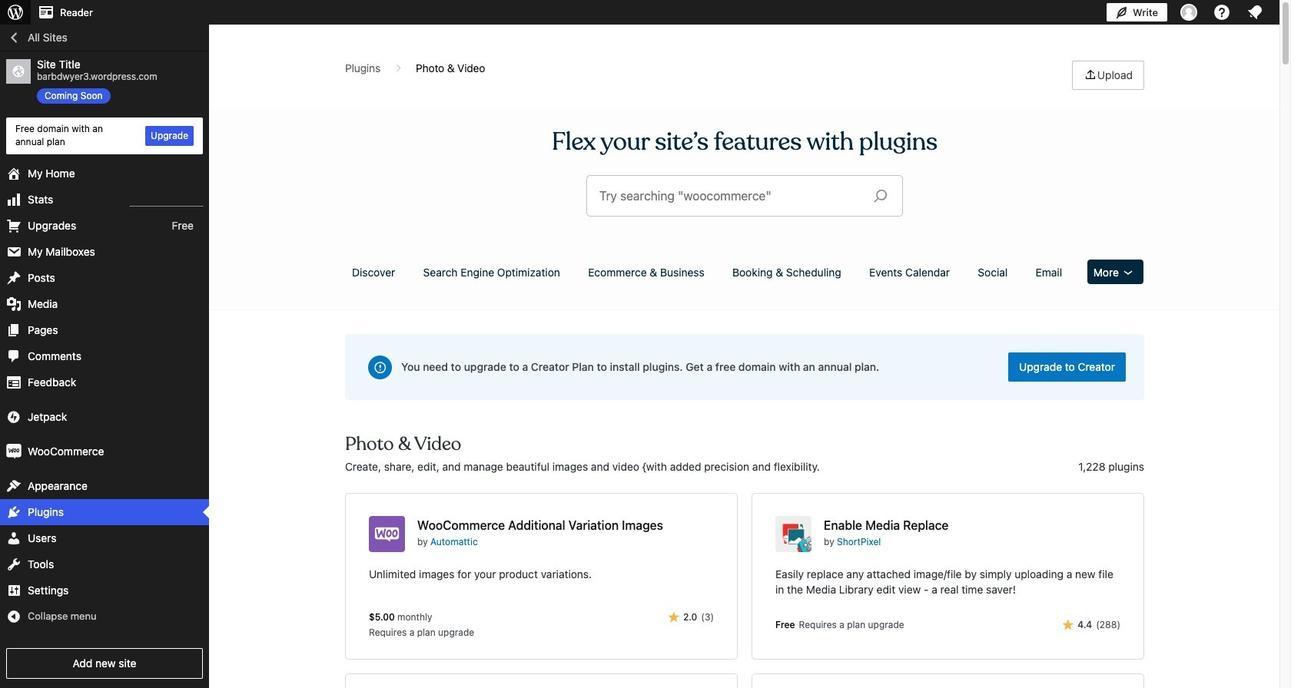 Task type: vqa. For each thing, say whether or not it's contained in the screenshot.
MANAGE YOUR NOTIFICATIONS image
yes



Task type: locate. For each thing, give the bounding box(es) containing it.
main content
[[340, 61, 1150, 689]]

my profile image
[[1181, 4, 1198, 21]]

0 horizontal spatial plugin icon image
[[369, 517, 405, 553]]

manage your notifications image
[[1246, 3, 1265, 22]]

plugin icon image
[[369, 517, 405, 553], [776, 517, 812, 553]]

2 plugin icon image from the left
[[776, 517, 812, 553]]

None search field
[[587, 176, 903, 216]]

0 vertical spatial img image
[[6, 409, 22, 425]]

1 vertical spatial img image
[[6, 444, 22, 459]]

1 horizontal spatial plugin icon image
[[776, 517, 812, 553]]

open search image
[[862, 185, 900, 207]]

highest hourly views 0 image
[[130, 197, 203, 207]]

img image
[[6, 409, 22, 425], [6, 444, 22, 459]]



Task type: describe. For each thing, give the bounding box(es) containing it.
help image
[[1213, 3, 1232, 22]]

2 img image from the top
[[6, 444, 22, 459]]

manage your sites image
[[6, 3, 25, 22]]

1 plugin icon image from the left
[[369, 517, 405, 553]]

Search search field
[[600, 176, 862, 216]]

1 img image from the top
[[6, 409, 22, 425]]



